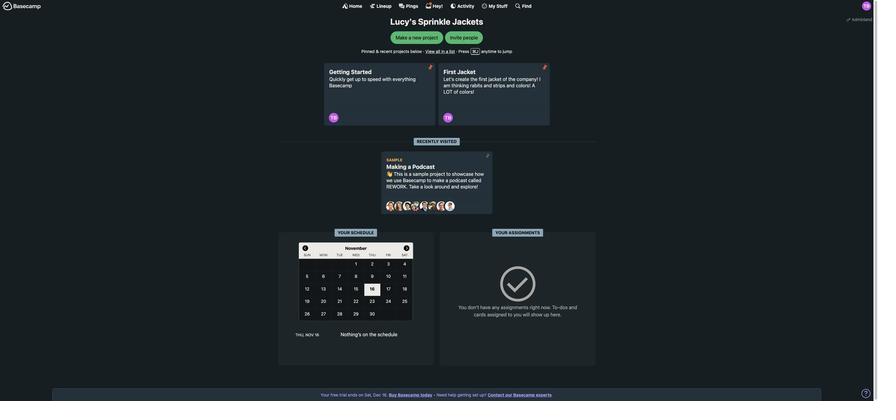 Task type: describe. For each thing, give the bounding box(es) containing it.
basecamp right our at right
[[514, 392, 535, 397]]

0 horizontal spatial your
[[321, 392, 330, 397]]

steve marsh image
[[437, 201, 446, 211]]

to up look
[[427, 178, 432, 183]]

make a new project
[[396, 35, 438, 40]]

new
[[413, 35, 422, 40]]

called
[[469, 178, 482, 183]]

sample
[[413, 171, 429, 177]]

cheryl walters image
[[395, 201, 404, 211]]

jacket
[[457, 68, 476, 75]]

a left look
[[421, 184, 423, 189]]

adminland
[[852, 17, 873, 22]]

basecamp inside getting started quickly get up to speed with everything basecamp
[[329, 83, 352, 88]]

projects
[[394, 49, 409, 54]]

switch accounts image
[[2, 2, 41, 11]]

getting
[[329, 68, 350, 75]]

dec
[[373, 392, 381, 397]]

view all in a list link
[[426, 49, 455, 54]]

16
[[315, 333, 319, 337]]

16.
[[382, 392, 388, 397]]

nothing's
[[341, 332, 362, 337]]

make
[[396, 35, 408, 40]]

and inside sample making a podcast 👋 this is a sample project to showcase how we use basecamp to make a podcast called rework. take a look around and explore!
[[451, 184, 459, 189]]

my
[[489, 3, 496, 9]]

make
[[433, 178, 445, 183]]

thu
[[369, 253, 376, 257]]

basecamp inside sample making a podcast 👋 this is a sample project to showcase how we use basecamp to make a podcast called rework. take a look around and explore!
[[403, 178, 426, 183]]

activity
[[458, 3, 475, 9]]

assignments
[[501, 305, 529, 310]]

podcast
[[450, 178, 467, 183]]

pings
[[406, 3, 418, 9]]

create
[[456, 77, 469, 82]]

jennifer young image
[[411, 201, 421, 211]]

recent
[[380, 49, 393, 54]]

with
[[382, 77, 392, 82]]

sprinkle
[[418, 17, 451, 26]]

to up the podcast
[[447, 171, 451, 177]]

1 vertical spatial on
[[359, 392, 364, 397]]

am
[[444, 83, 450, 88]]

a
[[532, 83, 535, 88]]

show
[[531, 312, 543, 317]]

project inside sample making a podcast 👋 this is a sample project to showcase how we use basecamp to make a podcast called rework. take a look around and explore!
[[430, 171, 445, 177]]

a right "in"
[[446, 49, 448, 54]]

1 vertical spatial colors!
[[460, 89, 474, 95]]

home
[[349, 3, 362, 9]]

invite people
[[450, 35, 478, 40]]

wed
[[352, 253, 360, 257]]

nothing's on the schedule
[[341, 332, 398, 337]]

annie bryan image
[[386, 201, 396, 211]]

fri
[[386, 253, 391, 257]]

👋
[[387, 171, 393, 177]]

hey!
[[433, 3, 443, 9]]

everything
[[393, 77, 416, 82]]

help
[[448, 392, 457, 397]]

basecamp right buy
[[398, 392, 420, 397]]

a right making
[[408, 163, 411, 170]]

thu,
[[296, 333, 305, 337]]

invite people link
[[445, 31, 483, 44]]

here.
[[551, 312, 562, 317]]

sun
[[304, 253, 311, 257]]

contact our basecamp experts link
[[488, 392, 552, 397]]

your for your schedule
[[338, 230, 350, 235]]

tyler black image inside main element
[[863, 2, 872, 11]]

and inside you don't have any assignments right now. to‑dos and cards assigned to you will show up here.
[[569, 305, 577, 310]]

view
[[426, 49, 435, 54]]

invite
[[450, 35, 462, 40]]

adminland link
[[846, 15, 874, 24]]

buy
[[389, 392, 397, 397]]

buy basecamp today link
[[389, 392, 432, 397]]

you don't have any assignments right now. to‑dos and cards assigned to you will show up here.
[[459, 305, 577, 317]]

find
[[522, 3, 532, 9]]

.
[[552, 392, 553, 397]]

a inside make a new project link
[[409, 35, 411, 40]]

making
[[387, 163, 407, 170]]

activity link
[[450, 3, 475, 9]]

victor cooper image
[[445, 201, 455, 211]]

people
[[463, 35, 478, 40]]

first jacket let's create the first jacket of the company! i am thinking rabits and strips and colors! a lot of colors!
[[444, 68, 541, 95]]

0 horizontal spatial of
[[454, 89, 458, 95]]

0 vertical spatial of
[[503, 77, 507, 82]]

podcast
[[413, 163, 435, 170]]

up inside you don't have any assignments right now. to‑dos and cards assigned to you will show up here.
[[544, 312, 550, 317]]

find button
[[515, 3, 532, 9]]

lot
[[444, 89, 453, 95]]

ends
[[348, 392, 358, 397]]

pings button
[[399, 3, 418, 9]]

to‑dos
[[552, 305, 568, 310]]

lucy's
[[391, 17, 416, 26]]

a up around
[[446, 178, 448, 183]]

make a new project link
[[391, 31, 443, 44]]

have
[[481, 305, 491, 310]]

2 horizontal spatial the
[[509, 77, 516, 82]]

is
[[404, 171, 408, 177]]

press
[[459, 49, 469, 54]]

1 vertical spatial tyler black image
[[443, 113, 453, 123]]

getting started quickly get up to speed with everything basecamp
[[329, 68, 416, 88]]

november
[[345, 246, 367, 251]]

any
[[492, 305, 500, 310]]

how
[[475, 171, 484, 177]]

0 horizontal spatial the
[[370, 332, 377, 337]]

nicole katz image
[[428, 201, 438, 211]]

sat
[[402, 253, 408, 257]]

a right is
[[409, 171, 412, 177]]

j
[[476, 49, 479, 54]]



Task type: vqa. For each thing, say whether or not it's contained in the screenshot.
&
yes



Task type: locate. For each thing, give the bounding box(es) containing it.
lineup link
[[370, 3, 392, 9]]

project
[[423, 35, 438, 40], [430, 171, 445, 177]]

0 vertical spatial colors!
[[516, 83, 531, 88]]

thu, nov 16
[[296, 333, 319, 337]]

· right list at right top
[[456, 49, 458, 54]]

explore!
[[461, 184, 478, 189]]

basecamp down the "quickly"
[[329, 83, 352, 88]]

nov
[[306, 333, 314, 337]]

to left jump
[[498, 49, 502, 54]]

set
[[473, 392, 479, 397]]

your
[[338, 230, 350, 235], [496, 230, 508, 235], [321, 392, 330, 397]]

0 horizontal spatial up
[[355, 77, 361, 82]]

1 horizontal spatial your
[[338, 230, 350, 235]]

project right new
[[423, 35, 438, 40]]

stuff
[[497, 3, 508, 9]]

tyler black image
[[329, 113, 339, 123]]

right
[[530, 305, 540, 310]]

strips
[[493, 83, 506, 88]]

None submit
[[426, 63, 435, 72], [540, 63, 550, 72], [483, 151, 493, 161], [426, 63, 435, 72], [540, 63, 550, 72], [483, 151, 493, 161]]

0 horizontal spatial tyler black image
[[443, 113, 453, 123]]

up inside getting started quickly get up to speed with everything basecamp
[[355, 77, 361, 82]]

get
[[347, 77, 354, 82]]

tyler black image up visited
[[443, 113, 453, 123]]

1 horizontal spatial tyler black image
[[863, 2, 872, 11]]

a left new
[[409, 35, 411, 40]]

basecamp
[[329, 83, 352, 88], [403, 178, 426, 183], [398, 392, 420, 397], [514, 392, 535, 397]]

1 horizontal spatial colors!
[[516, 83, 531, 88]]

a
[[409, 35, 411, 40], [446, 49, 448, 54], [408, 163, 411, 170], [409, 171, 412, 177], [446, 178, 448, 183], [421, 184, 423, 189]]

your left assignments
[[496, 230, 508, 235]]

now.
[[541, 305, 551, 310]]

1 horizontal spatial of
[[503, 77, 507, 82]]

rabits
[[470, 83, 483, 88]]

first
[[444, 68, 456, 75]]

the left schedule
[[370, 332, 377, 337]]

and right strips on the right top of the page
[[507, 83, 515, 88]]

lineup
[[377, 3, 392, 9]]

will
[[523, 312, 530, 317]]

of down thinking
[[454, 89, 458, 95]]

jackets
[[452, 17, 483, 26]]

you
[[514, 312, 522, 317]]

1 horizontal spatial ·
[[456, 49, 458, 54]]

1 vertical spatial of
[[454, 89, 458, 95]]

up
[[355, 77, 361, 82], [544, 312, 550, 317]]

mon
[[320, 253, 327, 257]]

our
[[506, 392, 512, 397]]

recently visited
[[417, 139, 457, 144]]

hey! button
[[426, 2, 443, 9]]

and down first
[[484, 83, 492, 88]]

· left view
[[423, 49, 424, 54]]

on right nothing's
[[363, 332, 368, 337]]

0 vertical spatial up
[[355, 77, 361, 82]]

trial
[[340, 392, 347, 397]]

sample making a podcast 👋 this is a sample project to showcase how we use basecamp to make a podcast called rework. take a look around and explore!
[[387, 158, 484, 189]]

your for your assignments
[[496, 230, 508, 235]]

assigned
[[487, 312, 507, 317]]

basecamp up take
[[403, 178, 426, 183]]

jacket
[[489, 77, 502, 82]]

to down started
[[362, 77, 366, 82]]

getting
[[458, 392, 471, 397]]

schedule
[[378, 332, 398, 337]]

jared davis image
[[403, 201, 413, 211]]

we
[[387, 178, 393, 183]]

1 horizontal spatial up
[[544, 312, 550, 317]]

use
[[394, 178, 402, 183]]

colors! down thinking
[[460, 89, 474, 95]]

your free trial ends on sat, dec 16. buy basecamp today • need help getting set up? contact our basecamp experts .
[[321, 392, 553, 397]]

experts
[[536, 392, 552, 397]]

1 horizontal spatial the
[[471, 77, 478, 82]]

on
[[363, 332, 368, 337], [359, 392, 364, 397]]

colors! down company!
[[516, 83, 531, 88]]

0 horizontal spatial colors!
[[460, 89, 474, 95]]

2 · from the left
[[456, 49, 458, 54]]

today
[[421, 392, 432, 397]]

recently
[[417, 139, 439, 144]]

up right get at the top left of the page
[[355, 77, 361, 82]]

to
[[498, 49, 502, 54], [362, 77, 366, 82], [447, 171, 451, 177], [427, 178, 432, 183], [508, 312, 513, 317]]

don't
[[468, 305, 479, 310]]

your schedule
[[338, 230, 374, 235]]

up down now.
[[544, 312, 550, 317]]

this
[[394, 171, 403, 177]]

speed
[[368, 77, 381, 82]]

1 vertical spatial project
[[430, 171, 445, 177]]

0 vertical spatial on
[[363, 332, 368, 337]]

josh fiske image
[[420, 201, 429, 211]]

your left free
[[321, 392, 330, 397]]

of
[[503, 77, 507, 82], [454, 89, 458, 95]]

cards
[[474, 312, 486, 317]]

showcase
[[452, 171, 474, 177]]

free
[[331, 392, 338, 397]]

lucy's sprinkle jackets
[[391, 17, 483, 26]]

around
[[435, 184, 450, 189]]

your left schedule
[[338, 230, 350, 235]]

main element
[[0, 0, 874, 12]]

⌘
[[473, 49, 476, 54]]

visited
[[440, 139, 457, 144]]

sample
[[387, 158, 403, 162]]

0 horizontal spatial ·
[[423, 49, 424, 54]]

and right to‑dos
[[569, 305, 577, 310]]

· press
[[456, 49, 469, 54]]

of up strips on the right top of the page
[[503, 77, 507, 82]]

sat,
[[365, 392, 372, 397]]

schedule
[[351, 230, 374, 235]]

0 vertical spatial project
[[423, 35, 438, 40]]

2 horizontal spatial your
[[496, 230, 508, 235]]

i
[[540, 77, 541, 82]]

list
[[450, 49, 455, 54]]

tyler black image
[[863, 2, 872, 11], [443, 113, 453, 123]]

colors!
[[516, 83, 531, 88], [460, 89, 474, 95]]

anytime
[[481, 49, 497, 54]]

contact
[[488, 392, 504, 397]]

my stuff
[[489, 3, 508, 9]]

the up 'rabits' on the right top
[[471, 77, 478, 82]]

started
[[351, 68, 372, 75]]

company!
[[517, 77, 538, 82]]

to inside getting started quickly get up to speed with everything basecamp
[[362, 77, 366, 82]]

to inside you don't have any assignments right now. to‑dos and cards assigned to you will show up here.
[[508, 312, 513, 317]]

to left you
[[508, 312, 513, 317]]

•
[[434, 392, 436, 397]]

0 vertical spatial tyler black image
[[863, 2, 872, 11]]

1 vertical spatial up
[[544, 312, 550, 317]]

1 · from the left
[[423, 49, 424, 54]]

and down the podcast
[[451, 184, 459, 189]]

the
[[471, 77, 478, 82], [509, 77, 516, 82], [370, 332, 377, 337]]

the left company!
[[509, 77, 516, 82]]

assignments
[[509, 230, 540, 235]]

tyler black image up adminland
[[863, 2, 872, 11]]

pinned
[[362, 49, 375, 54]]

you
[[459, 305, 467, 310]]

&
[[376, 49, 379, 54]]

on left sat,
[[359, 392, 364, 397]]

project up make in the top of the page
[[430, 171, 445, 177]]



